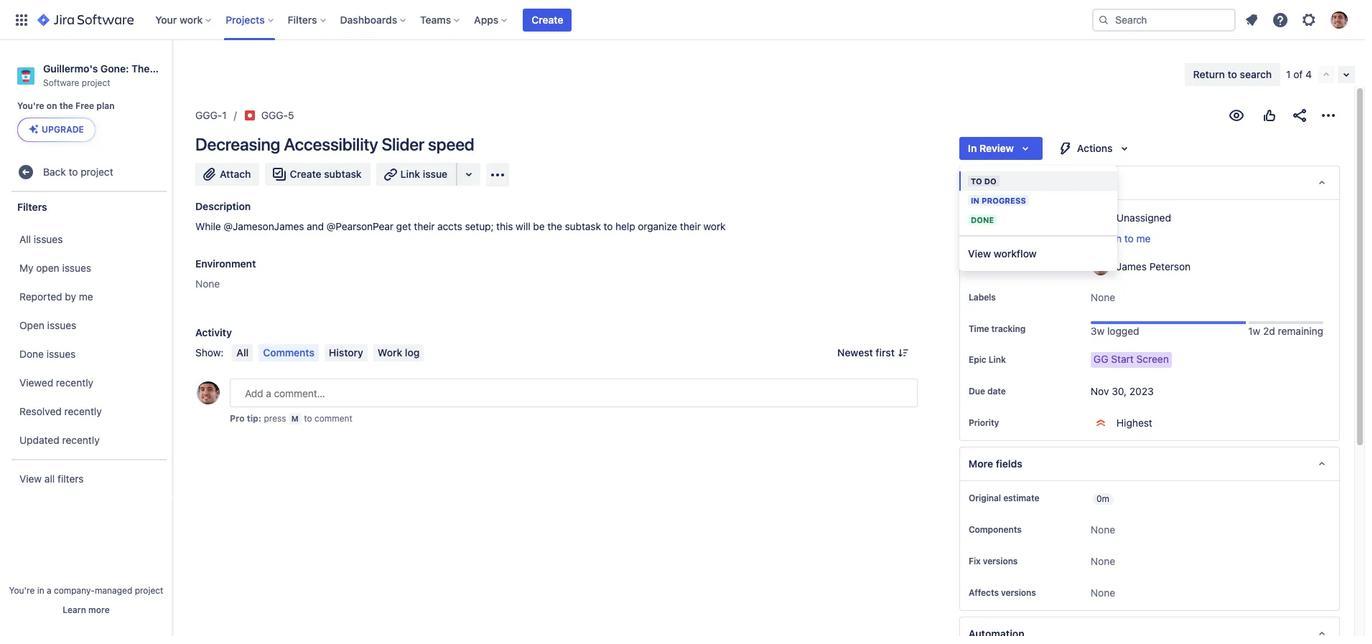 Task type: describe. For each thing, give the bounding box(es) containing it.
create for create subtask
[[290, 168, 321, 180]]

labels pin to top. only you can see pinned fields. image
[[999, 292, 1010, 304]]

accts
[[437, 220, 462, 233]]

newest first image
[[898, 348, 909, 359]]

date
[[987, 387, 1006, 397]]

open issues
[[19, 320, 76, 332]]

my open issues link
[[7, 254, 168, 283]]

fix
[[969, 557, 981, 568]]

recently for updated recently
[[62, 434, 100, 447]]

managed
[[95, 586, 132, 597]]

plan
[[96, 101, 115, 111]]

your profile and settings image
[[1331, 11, 1348, 28]]

in progress
[[971, 196, 1026, 205]]

gone:
[[100, 62, 129, 75]]

gg start screen link
[[1091, 353, 1172, 369]]

all for all
[[237, 347, 249, 359]]

vote options: no one has voted for this issue yet. image
[[1261, 107, 1278, 124]]

screen
[[1137, 354, 1169, 366]]

to for return
[[1228, 68, 1237, 80]]

all
[[44, 473, 55, 485]]

original estimate
[[969, 494, 1039, 504]]

your
[[155, 13, 177, 25]]

0m
[[1097, 494, 1109, 505]]

ggg-1
[[195, 109, 227, 121]]

to left 'help'
[[604, 220, 613, 233]]

logged
[[1107, 325, 1139, 338]]

assignee
[[969, 212, 1007, 223]]

0 horizontal spatial the
[[59, 101, 73, 111]]

filters
[[57, 473, 84, 485]]

first
[[876, 347, 895, 359]]

peterson
[[1150, 260, 1191, 273]]

ggg-1 link
[[195, 107, 227, 124]]

recently for resolved recently
[[64, 406, 102, 418]]

decreasing accessibility slider speed
[[195, 134, 474, 154]]

3w
[[1091, 325, 1105, 338]]

1w 2d remaining
[[1248, 325, 1324, 338]]

decreasing
[[195, 134, 280, 154]]

in for in progress
[[971, 196, 980, 205]]

priority
[[969, 418, 999, 429]]

remaining
[[1278, 325, 1324, 338]]

newest first
[[837, 347, 895, 359]]

teams button
[[416, 8, 465, 31]]

recently for viewed recently
[[56, 377, 93, 389]]

epic link
[[969, 355, 1006, 366]]

return to search button
[[1185, 63, 1281, 86]]

search
[[1240, 68, 1272, 80]]

profile image of james peterson image
[[197, 382, 220, 405]]

progress
[[982, 196, 1026, 205]]

filters inside popup button
[[288, 13, 317, 25]]

comment
[[315, 414, 353, 424]]

resolved recently
[[19, 406, 102, 418]]

upgrade button
[[18, 119, 95, 142]]

issue
[[423, 168, 448, 180]]

in for in review
[[968, 142, 977, 154]]

viewed recently link
[[7, 369, 168, 398]]

this
[[496, 220, 513, 233]]

you're for you're on the free plan
[[17, 101, 44, 111]]

highest
[[1117, 417, 1153, 430]]

my
[[19, 262, 33, 274]]

create subtask button
[[265, 163, 370, 186]]

link issue button
[[376, 163, 458, 186]]

by
[[65, 291, 76, 303]]

labels
[[969, 292, 996, 303]]

viewed recently
[[19, 377, 93, 389]]

learn more button
[[63, 605, 110, 617]]

setup;
[[465, 220, 494, 233]]

5
[[288, 109, 294, 121]]

newest first button
[[829, 345, 918, 362]]

pro tip: press m to comment
[[230, 414, 353, 424]]

organize
[[638, 220, 677, 233]]

link inside button
[[400, 168, 420, 180]]

resolved
[[19, 406, 62, 418]]

me for reported by me
[[79, 291, 93, 303]]

unassigned
[[1117, 211, 1171, 224]]

slider
[[382, 134, 424, 154]]

james peterson
[[1117, 260, 1191, 273]]

issues for open issues
[[47, 320, 76, 332]]

company-
[[54, 586, 95, 597]]

back to project link
[[11, 158, 167, 187]]

assign to me button
[[1091, 232, 1325, 246]]

none for affects versions
[[1091, 588, 1115, 600]]

gg start screen
[[1094, 354, 1169, 366]]

components
[[969, 525, 1022, 536]]

comments button
[[259, 345, 319, 362]]

my open issues
[[19, 262, 91, 274]]

create for create
[[532, 13, 563, 25]]

you're for you're in a company-managed project
[[9, 586, 35, 597]]

time
[[969, 324, 989, 335]]

speed
[[428, 134, 474, 154]]

comments
[[263, 347, 314, 359]]

banner containing your work
[[0, 0, 1365, 40]]

details
[[969, 177, 1002, 189]]

Search field
[[1092, 8, 1236, 31]]

your work button
[[151, 8, 217, 31]]

all button
[[232, 345, 253, 362]]

@pearsonpear
[[326, 220, 394, 233]]

1 horizontal spatial the
[[547, 220, 562, 233]]

1 horizontal spatial work
[[703, 220, 726, 233]]

due
[[969, 387, 985, 397]]

done for done issues
[[19, 348, 44, 360]]

view all filters link
[[7, 466, 168, 494]]

guillermo's
[[43, 62, 98, 75]]

in review
[[968, 142, 1014, 154]]

return to search
[[1193, 68, 1272, 80]]

time tracking pin to top. only you can see pinned fields. image
[[1028, 324, 1040, 335]]

done issues
[[19, 348, 76, 360]]

attach button
[[195, 163, 260, 186]]

1w
[[1248, 325, 1261, 338]]

to
[[971, 177, 982, 186]]

automation element
[[959, 618, 1340, 637]]

affects
[[969, 588, 999, 599]]



Task type: locate. For each thing, give the bounding box(es) containing it.
upgrade
[[42, 124, 84, 135]]

ggg- inside ggg-5 link
[[261, 109, 288, 121]]

to do
[[971, 177, 997, 186]]

to
[[1228, 68, 1237, 80], [69, 166, 78, 178], [604, 220, 613, 233], [1124, 233, 1134, 245], [304, 414, 312, 424]]

create subtask
[[290, 168, 362, 180]]

me down unassigned
[[1136, 233, 1151, 245]]

issues
[[34, 233, 63, 246], [62, 262, 91, 274], [47, 320, 76, 332], [47, 348, 76, 360]]

recently
[[56, 377, 93, 389], [64, 406, 102, 418], [62, 434, 100, 447]]

details element
[[959, 166, 1340, 200]]

me right by on the left top of page
[[79, 291, 93, 303]]

estimate
[[1003, 494, 1039, 504]]

1 vertical spatial in
[[971, 196, 980, 205]]

tracking
[[991, 324, 1026, 335]]

1 vertical spatial link
[[989, 355, 1006, 366]]

all up my
[[19, 233, 31, 246]]

share image
[[1291, 107, 1308, 124]]

work inside popup button
[[180, 13, 203, 25]]

4
[[1306, 68, 1312, 80]]

ggg-
[[195, 109, 222, 121], [261, 109, 288, 121]]

project for in
[[135, 586, 163, 597]]

to for assign
[[1124, 233, 1134, 245]]

you're on the free plan
[[17, 101, 115, 111]]

recently down resolved recently link
[[62, 434, 100, 447]]

project inside "link"
[[81, 166, 113, 178]]

workflow
[[994, 248, 1037, 260]]

1 horizontal spatial subtask
[[565, 220, 601, 233]]

0 vertical spatial work
[[180, 13, 203, 25]]

subtask left 'help'
[[565, 220, 601, 233]]

1 vertical spatial project
[[81, 166, 113, 178]]

30,
[[1112, 386, 1127, 398]]

due date pin to top. only you can see pinned fields. image
[[1009, 387, 1020, 398]]

ggg- for 5
[[261, 109, 288, 121]]

to for back
[[69, 166, 78, 178]]

0 vertical spatial me
[[1136, 233, 1151, 245]]

ggg- for 1
[[195, 109, 222, 121]]

while @jamesonjames and @pearsonpear get their accts setup; this will be the subtask to help organize their work
[[195, 220, 726, 233]]

none for labels
[[1091, 292, 1115, 304]]

0 horizontal spatial work
[[180, 13, 203, 25]]

the right on
[[59, 101, 73, 111]]

subtask inside "button"
[[324, 168, 362, 180]]

all for all issues
[[19, 233, 31, 246]]

1 vertical spatial create
[[290, 168, 321, 180]]

press
[[264, 414, 286, 424]]

1 vertical spatial recently
[[64, 406, 102, 418]]

you're in a company-managed project
[[9, 586, 163, 597]]

sidebar navigation image
[[157, 57, 188, 86]]

1 vertical spatial you're
[[9, 586, 35, 597]]

1 vertical spatial me
[[79, 291, 93, 303]]

0 vertical spatial you're
[[17, 101, 44, 111]]

you're left on
[[17, 101, 44, 111]]

subtask down decreasing accessibility slider speed
[[324, 168, 362, 180]]

0 vertical spatial link
[[400, 168, 420, 180]]

0 horizontal spatial filters
[[17, 201, 47, 213]]

to inside "button"
[[1228, 68, 1237, 80]]

group containing all issues
[[7, 221, 168, 460]]

apps
[[474, 13, 499, 25]]

create down accessibility
[[290, 168, 321, 180]]

project
[[82, 77, 110, 88], [81, 166, 113, 178], [135, 586, 163, 597]]

teams
[[420, 13, 451, 25]]

create right "apps" 'popup button'
[[532, 13, 563, 25]]

in left review
[[968, 142, 977, 154]]

affects versions
[[969, 588, 1036, 599]]

activity
[[195, 327, 232, 339]]

learn more
[[63, 605, 110, 616]]

dashboards
[[340, 13, 397, 25]]

1 horizontal spatial link
[[989, 355, 1006, 366]]

watch options: you are not watching this issue, 0 people watching image
[[1228, 107, 1245, 124]]

recently down done issues link
[[56, 377, 93, 389]]

0 vertical spatial view
[[968, 248, 991, 260]]

their right organize
[[680, 220, 701, 233]]

issues down reported by me
[[47, 320, 76, 332]]

the
[[59, 101, 73, 111], [547, 220, 562, 233]]

1 horizontal spatial done
[[971, 215, 994, 225]]

resolved recently link
[[7, 398, 168, 427]]

1 horizontal spatial ggg-
[[261, 109, 288, 121]]

menu bar containing all
[[229, 345, 427, 362]]

their right get at the left top
[[414, 220, 435, 233]]

settings image
[[1301, 11, 1318, 28]]

attach
[[220, 168, 251, 180]]

in
[[968, 142, 977, 154], [971, 196, 980, 205]]

more fields element
[[959, 448, 1340, 482]]

1 horizontal spatial me
[[1136, 233, 1151, 245]]

me for assign to me
[[1136, 233, 1151, 245]]

0 horizontal spatial 1
[[222, 109, 227, 121]]

all right show: on the bottom of the page
[[237, 347, 249, 359]]

view up reporter
[[968, 248, 991, 260]]

original
[[969, 494, 1001, 504]]

done issues link
[[7, 341, 168, 369]]

free
[[75, 101, 94, 111]]

filters
[[288, 13, 317, 25], [17, 201, 47, 213]]

1 their from the left
[[414, 220, 435, 233]]

jira software image
[[37, 11, 134, 28], [37, 11, 134, 28]]

issues up viewed recently
[[47, 348, 76, 360]]

0 vertical spatial 1
[[1286, 68, 1291, 80]]

view left all at the bottom left
[[19, 473, 42, 485]]

0 horizontal spatial done
[[19, 348, 44, 360]]

1 vertical spatial view
[[19, 473, 42, 485]]

to right back
[[69, 166, 78, 178]]

2 vertical spatial project
[[135, 586, 163, 597]]

ggg- inside ggg-1 link
[[195, 109, 222, 121]]

issues for done issues
[[47, 348, 76, 360]]

0 vertical spatial the
[[59, 101, 73, 111]]

1 vertical spatial versions
[[1001, 588, 1036, 599]]

0 horizontal spatial view
[[19, 473, 42, 485]]

create inside "button"
[[532, 13, 563, 25]]

0 vertical spatial done
[[971, 215, 994, 225]]

1 vertical spatial 1
[[222, 109, 227, 121]]

to right m
[[304, 414, 312, 424]]

0 horizontal spatial me
[[79, 291, 93, 303]]

work right the your
[[180, 13, 203, 25]]

1 vertical spatial filters
[[17, 201, 47, 213]]

time tracking
[[969, 324, 1026, 335]]

view inside button
[[968, 248, 991, 260]]

more fields
[[969, 458, 1023, 471]]

link left issue
[[400, 168, 420, 180]]

guillermo's gone: the game software project
[[43, 62, 180, 88]]

filters right projects popup button
[[288, 13, 317, 25]]

issues up open
[[34, 233, 63, 246]]

0 horizontal spatial subtask
[[324, 168, 362, 180]]

actions
[[1077, 142, 1113, 154]]

versions for fix versions
[[983, 557, 1018, 568]]

1 horizontal spatial 1
[[1286, 68, 1291, 80]]

0 horizontal spatial all
[[19, 233, 31, 246]]

will
[[516, 220, 530, 233]]

fields
[[996, 458, 1023, 471]]

return
[[1193, 68, 1225, 80]]

james
[[1117, 260, 1147, 273]]

actions image
[[1320, 107, 1337, 124]]

versions left affects versions pin to top. only you can see pinned fields. icon
[[1001, 588, 1036, 599]]

to right assign
[[1124, 233, 1134, 245]]

of
[[1294, 68, 1303, 80]]

issues right open
[[62, 262, 91, 274]]

game
[[152, 62, 180, 75]]

view all filters
[[19, 473, 84, 485]]

1 vertical spatial subtask
[[565, 220, 601, 233]]

help image
[[1272, 11, 1289, 28]]

1 left of
[[1286, 68, 1291, 80]]

your work
[[155, 13, 203, 25]]

filters up all issues
[[17, 201, 47, 213]]

link web pages and more image
[[460, 166, 478, 183]]

get
[[396, 220, 411, 233]]

done
[[971, 215, 994, 225], [19, 348, 44, 360]]

back
[[43, 166, 66, 178]]

1 vertical spatial work
[[703, 220, 726, 233]]

the
[[131, 62, 150, 75]]

viewed
[[19, 377, 53, 389]]

project right back
[[81, 166, 113, 178]]

project right managed
[[135, 586, 163, 597]]

me inside reported by me link
[[79, 291, 93, 303]]

project inside guillermo's gone: the game software project
[[82, 77, 110, 88]]

view for view all filters
[[19, 473, 42, 485]]

link issue
[[400, 168, 448, 180]]

project down gone:
[[82, 77, 110, 88]]

versions for affects versions
[[1001, 588, 1036, 599]]

issues inside "link"
[[62, 262, 91, 274]]

all issues link
[[7, 226, 168, 254]]

1 left bug image
[[222, 109, 227, 121]]

create
[[532, 13, 563, 25], [290, 168, 321, 180]]

project for gone:
[[82, 77, 110, 88]]

to inside "link"
[[69, 166, 78, 178]]

2 their from the left
[[680, 220, 701, 233]]

show:
[[195, 347, 224, 359]]

done for done
[[971, 215, 994, 225]]

1 ggg- from the left
[[195, 109, 222, 121]]

1 horizontal spatial all
[[237, 347, 249, 359]]

2 vertical spatial recently
[[62, 434, 100, 447]]

1 horizontal spatial filters
[[288, 13, 317, 25]]

banner
[[0, 0, 1365, 40]]

menu bar
[[229, 345, 427, 362]]

appswitcher icon image
[[13, 11, 30, 28]]

create inside "button"
[[290, 168, 321, 180]]

2d
[[1263, 325, 1275, 338]]

0 vertical spatial versions
[[983, 557, 1018, 568]]

1 horizontal spatial view
[[968, 248, 991, 260]]

0 vertical spatial subtask
[[324, 168, 362, 180]]

done down in progress
[[971, 215, 994, 225]]

affects versions pin to top. only you can see pinned fields. image
[[1039, 588, 1050, 600]]

0 horizontal spatial create
[[290, 168, 321, 180]]

1 horizontal spatial their
[[680, 220, 701, 233]]

group
[[7, 221, 168, 460]]

all inside button
[[237, 347, 249, 359]]

0 horizontal spatial link
[[400, 168, 420, 180]]

ggg- left bug image
[[195, 109, 222, 121]]

open issues link
[[7, 312, 168, 341]]

search image
[[1098, 14, 1110, 25]]

notifications image
[[1243, 11, 1260, 28]]

filters button
[[283, 8, 331, 31]]

me
[[1136, 233, 1151, 245], [79, 291, 93, 303]]

issues for all issues
[[34, 233, 63, 246]]

newest
[[837, 347, 873, 359]]

0 horizontal spatial their
[[414, 220, 435, 233]]

you're left the in
[[9, 586, 35, 597]]

0 vertical spatial recently
[[56, 377, 93, 389]]

add app image
[[489, 166, 506, 183]]

updated recently
[[19, 434, 100, 447]]

1 horizontal spatial create
[[532, 13, 563, 25]]

reporter pin to top. only you can see pinned fields. image
[[1008, 261, 1020, 272]]

0 vertical spatial all
[[19, 233, 31, 246]]

in inside dropdown button
[[968, 142, 977, 154]]

to right 'return'
[[1228, 68, 1237, 80]]

link right epic
[[989, 355, 1006, 366]]

0 vertical spatial create
[[532, 13, 563, 25]]

in review button
[[959, 137, 1043, 160]]

nov 30, 2023
[[1091, 386, 1154, 398]]

none for environment
[[195, 278, 220, 290]]

actions button
[[1048, 137, 1142, 160]]

work right organize
[[703, 220, 726, 233]]

1 vertical spatial the
[[547, 220, 562, 233]]

ggg-5
[[261, 109, 294, 121]]

Add a comment… field
[[230, 379, 918, 408]]

projects
[[226, 13, 265, 25]]

none
[[195, 278, 220, 290], [1091, 292, 1115, 304], [1091, 524, 1115, 537], [1091, 556, 1115, 568], [1091, 588, 1115, 600]]

and
[[307, 220, 324, 233]]

apps button
[[470, 8, 513, 31]]

1 vertical spatial done
[[19, 348, 44, 360]]

fix versions
[[969, 557, 1018, 568]]

done down the open
[[19, 348, 44, 360]]

copy link to issue image
[[291, 109, 303, 121]]

the right be
[[547, 220, 562, 233]]

0 vertical spatial in
[[968, 142, 977, 154]]

history button
[[325, 345, 368, 362]]

work log
[[378, 347, 420, 359]]

primary element
[[9, 0, 1092, 40]]

projects button
[[221, 8, 279, 31]]

0 vertical spatial project
[[82, 77, 110, 88]]

in down to
[[971, 196, 980, 205]]

me inside assign to me button
[[1136, 233, 1151, 245]]

0 horizontal spatial ggg-
[[195, 109, 222, 121]]

recently down viewed recently link
[[64, 406, 102, 418]]

versions right fix at the bottom right of the page
[[983, 557, 1018, 568]]

1 vertical spatial all
[[237, 347, 249, 359]]

to inside button
[[1124, 233, 1134, 245]]

ggg- left the copy link to issue icon
[[261, 109, 288, 121]]

do
[[984, 177, 997, 186]]

2 ggg- from the left
[[261, 109, 288, 121]]

2023
[[1129, 386, 1154, 398]]

software
[[43, 77, 79, 88]]

bug image
[[244, 110, 255, 121]]

0 vertical spatial filters
[[288, 13, 317, 25]]

view for view workflow
[[968, 248, 991, 260]]

tip:
[[247, 414, 261, 424]]



Task type: vqa. For each thing, say whether or not it's contained in the screenshot.
"Step" in the left bottom of the page
no



